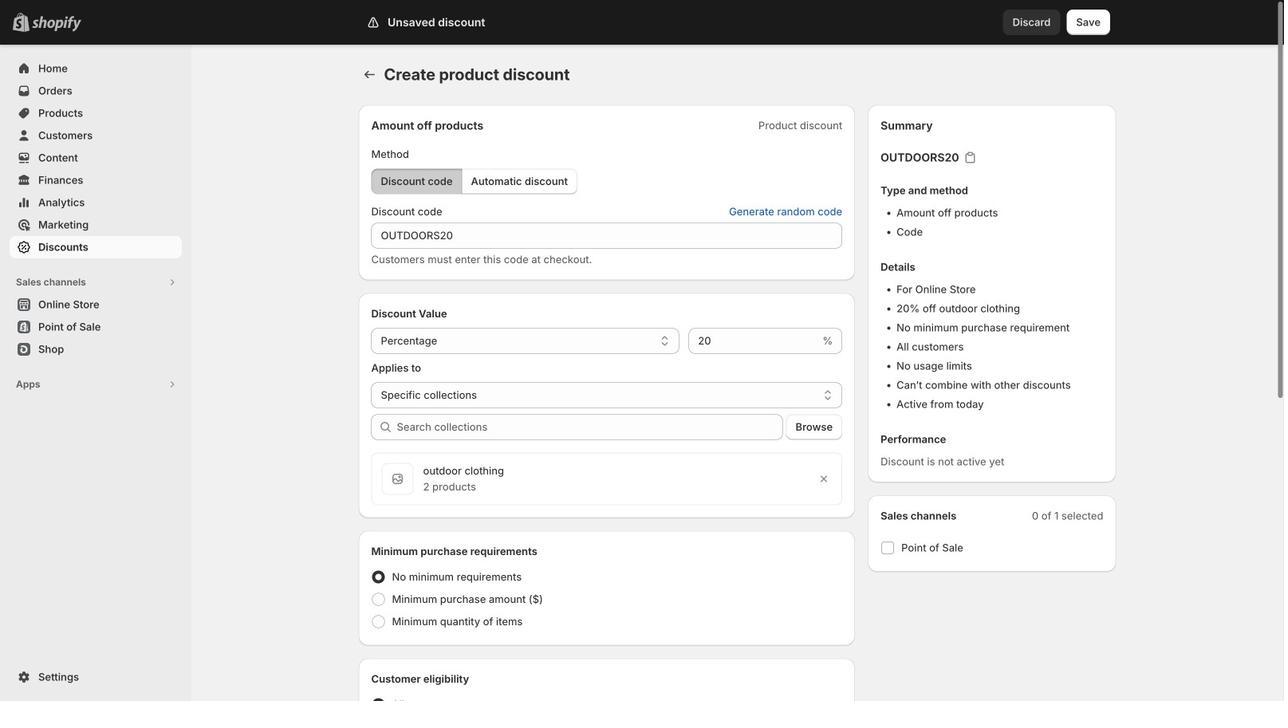 Task type: locate. For each thing, give the bounding box(es) containing it.
shopify image
[[32, 16, 81, 32]]

None text field
[[371, 223, 843, 248]]

Search collections text field
[[397, 414, 783, 440]]

None text field
[[689, 328, 819, 354]]



Task type: vqa. For each thing, say whether or not it's contained in the screenshot.
the leftmost Products
no



